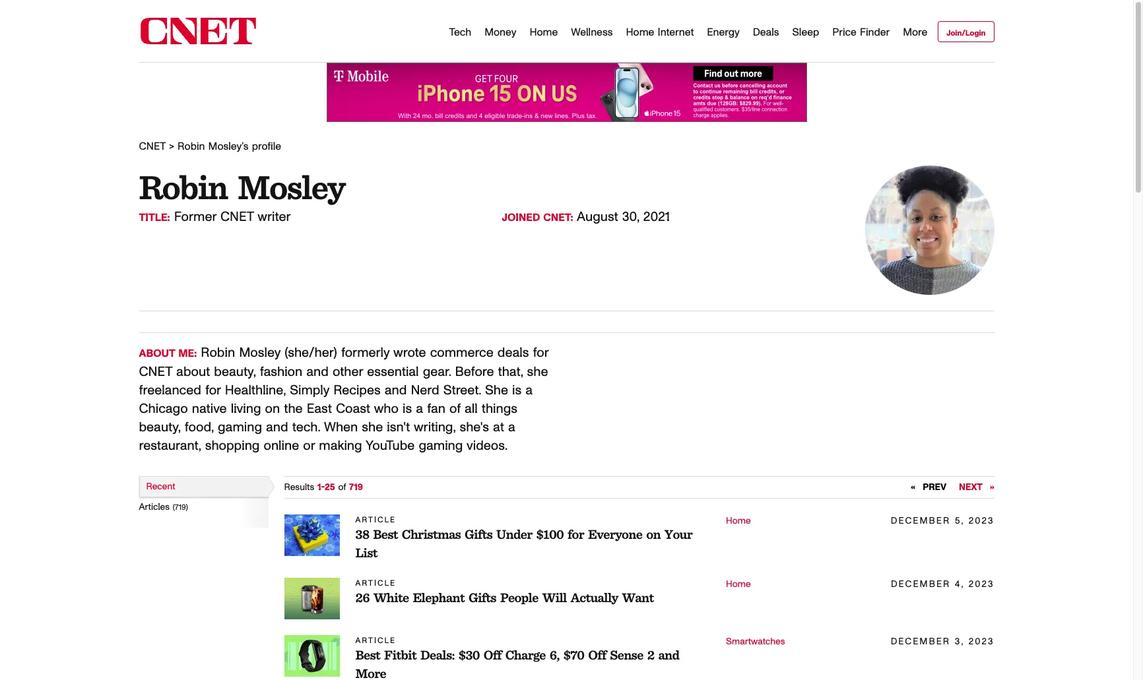 Task type: vqa. For each thing, say whether or not it's contained in the screenshot.
the topmost review
no



Task type: describe. For each thing, give the bounding box(es) containing it.
gifts for under
[[465, 527, 493, 543]]

38
[[356, 527, 369, 543]]

mosley for robin mosley (she/her) formerly wrote commerce deals for cnet about beauty, fashion and other essential gear. before that, she freelanced for healthline, simply recipes and nerd street. she is a chicago native living on the east coast who is a fan of all things beauty, food, gaming and tech. when she isn't writing, she's at a restaurant, shopping online or making youtube gaming videos.
[[239, 347, 281, 360]]

2 december from the top
[[891, 580, 951, 590]]

1 horizontal spatial beauty,
[[214, 366, 256, 379]]

finder
[[860, 27, 890, 37]]

0 horizontal spatial beauty,
[[139, 421, 181, 434]]

1 vertical spatial of
[[338, 483, 346, 492]]

freelanced
[[139, 384, 201, 397]]

article for white
[[356, 580, 396, 588]]

26
[[356, 590, 370, 606]]

cnet:
[[543, 213, 573, 223]]

1 vertical spatial a
[[416, 403, 423, 416]]

commerce
[[430, 347, 494, 360]]

robin for robin mosley (she/her) formerly wrote commerce deals for cnet about beauty, fashion and other essential gear. before that, she freelanced for healthline, simply recipes and nerd street. she is a chicago native living on the east coast who is a fan of all things beauty, food, gaming and tech. when she isn't writing, she's at a restaurant, shopping online or making youtube gaming videos.
[[201, 347, 235, 360]]

smartwatches
[[726, 638, 785, 647]]

things
[[482, 403, 518, 416]]

wrapped gift image
[[284, 515, 340, 557]]

wrote
[[394, 347, 426, 360]]

your
[[665, 527, 693, 543]]

money
[[485, 27, 517, 37]]

energy
[[707, 27, 740, 37]]

price finder link
[[833, 11, 890, 53]]

want
[[622, 590, 654, 606]]

join/login
[[947, 29, 986, 37]]

actually
[[571, 590, 618, 606]]

who
[[374, 403, 399, 416]]

on inside article 38 best christmas gifts under $100 for everyone on your list
[[646, 527, 661, 543]]

or
[[303, 440, 315, 453]]

and up the online
[[266, 421, 288, 434]]

deals
[[753, 27, 779, 37]]

robin for robin mosley
[[139, 166, 227, 207]]

robins image image
[[865, 166, 995, 295]]

0 vertical spatial cnet
[[139, 141, 166, 152]]

home internet
[[626, 27, 694, 37]]

about
[[139, 349, 175, 359]]

people
[[500, 590, 539, 606]]

0 horizontal spatial she
[[362, 421, 383, 434]]

about me:
[[139, 349, 197, 359]]

and down essential
[[385, 384, 407, 397]]

december 4, 2023
[[891, 580, 995, 590]]

more
[[903, 27, 928, 37]]

gifts for people
[[469, 590, 496, 606]]

0 horizontal spatial is
[[403, 403, 412, 416]]

2
[[647, 648, 655, 663]]

chicago
[[139, 403, 188, 416]]

about
[[176, 366, 210, 379]]

when
[[324, 421, 358, 434]]

0 horizontal spatial for
[[205, 384, 221, 397]]

articles
[[139, 503, 170, 512]]

me:
[[178, 349, 197, 359]]

a black fitbit fitness tracker against a green background. image
[[284, 636, 340, 677]]

25
[[325, 483, 335, 492]]

recent
[[146, 483, 175, 492]]

6,
[[550, 648, 560, 663]]

join/login button
[[938, 21, 995, 42]]

1-
[[318, 483, 325, 492]]

0 vertical spatial gaming
[[218, 421, 262, 434]]

charge
[[506, 648, 546, 663]]

title:
[[139, 213, 170, 223]]

2 off from the left
[[588, 648, 606, 663]]

fashion
[[260, 366, 303, 379]]

for for formerly
[[533, 347, 549, 360]]

tech.
[[292, 421, 320, 434]]

december 5, 2023
[[891, 517, 995, 526]]

sleep
[[793, 27, 819, 37]]

next
[[959, 483, 986, 492]]

cnet link
[[139, 141, 174, 152]]

article 26 white elephant gifts people will actually want
[[356, 580, 654, 606]]

youtube
[[366, 440, 415, 453]]

december for sense
[[891, 638, 951, 647]]

she's
[[460, 421, 489, 434]]

shopping
[[205, 440, 260, 453]]

1 horizontal spatial is
[[512, 384, 522, 397]]

mosley's
[[208, 141, 249, 152]]

joined cnet: august 30, 2021
[[502, 211, 670, 224]]

cnet image
[[139, 18, 257, 44]]

that,
[[498, 366, 523, 379]]

4,
[[955, 580, 965, 590]]

robin mosley
[[139, 166, 345, 207]]

5,
[[955, 517, 965, 526]]

$70
[[564, 648, 585, 663]]

article best fitbit deals: $30 off charge 6, $70 off sense 2 and more
[[356, 637, 679, 681]]

and inside article best fitbit deals: $30 off charge 6, $70 off sense 2 and more
[[658, 648, 679, 663]]

recipes
[[334, 384, 381, 397]]

0 vertical spatial robin
[[178, 141, 205, 152]]

and up "simply"
[[307, 366, 329, 379]]

2023 for your
[[969, 517, 995, 526]]

deals:
[[420, 648, 455, 663]]

article for best
[[356, 516, 396, 524]]

sense
[[610, 648, 643, 663]]

cnet inside robin mosley (she/her) formerly wrote commerce deals for cnet about beauty, fashion and other essential gear. before that, she freelanced for healthline, simply recipes and nerd street. she is a chicago native living on the east coast who is a fan of all things beauty, food, gaming and tech. when she isn't writing, she's at a restaurant, shopping online or making youtube gaming videos.
[[139, 366, 172, 379]]

the
[[284, 403, 303, 416]]

elephant
[[413, 590, 465, 606]]

best inside article 38 best christmas gifts under $100 for everyone on your list
[[373, 527, 398, 543]]

white
[[374, 590, 409, 606]]



Task type: locate. For each thing, give the bounding box(es) containing it.
native
[[192, 403, 227, 416]]

writing,
[[414, 421, 456, 434]]

a left fan
[[416, 403, 423, 416]]

gaming down writing,
[[419, 440, 463, 453]]

articles 719
[[139, 503, 186, 512]]

mosley up fashion on the left
[[239, 347, 281, 360]]

restaurant,
[[139, 440, 201, 453]]

mosley for robin mosley
[[238, 166, 345, 207]]

1 vertical spatial she
[[362, 421, 383, 434]]

and
[[307, 366, 329, 379], [385, 384, 407, 397], [266, 421, 288, 434], [658, 648, 679, 663]]

robin inside robin mosley (she/her) formerly wrote commerce deals for cnet about beauty, fashion and other essential gear. before that, she freelanced for healthline, simply recipes and nerd street. she is a chicago native living on the east coast who is a fan of all things beauty, food, gaming and tech. when she isn't writing, she's at a restaurant, shopping online or making youtube gaming videos.
[[201, 347, 235, 360]]

living
[[231, 403, 261, 416]]

30,
[[622, 211, 640, 224]]

1 horizontal spatial a
[[508, 421, 515, 434]]

best inside article best fitbit deals: $30 off charge 6, $70 off sense 2 and more
[[356, 648, 380, 663]]

$100
[[536, 527, 564, 543]]

isn't
[[387, 421, 410, 434]]

1 horizontal spatial gaming
[[419, 440, 463, 453]]

robin mosley (she/her) formerly wrote commerce deals for cnet about beauty, fashion and other essential gear. before that, she freelanced for healthline, simply recipes and nerd street. she is a chicago native living on the east coast who is a fan of all things beauty, food, gaming and tech. when she isn't writing, she's at a restaurant, shopping online or making youtube gaming videos.
[[139, 347, 549, 453]]

a right at
[[508, 421, 515, 434]]

2 2023 from the top
[[969, 580, 995, 590]]

more
[[356, 666, 386, 681]]

719 right articles
[[175, 504, 186, 512]]

1 horizontal spatial 719
[[349, 483, 363, 492]]

1 vertical spatial mosley
[[239, 347, 281, 360]]

she
[[527, 366, 548, 379], [362, 421, 383, 434]]

robin
[[178, 141, 205, 152], [139, 166, 227, 207], [201, 347, 235, 360]]

(she/her)
[[285, 347, 337, 360]]

simply
[[290, 384, 330, 397]]

1 vertical spatial 719
[[175, 504, 186, 512]]

cnet robin mosley's profile
[[139, 141, 281, 152]]

0 vertical spatial mosley
[[238, 166, 345, 207]]

essential
[[367, 366, 419, 379]]

gear.
[[423, 366, 451, 379]]

fan
[[427, 403, 446, 416]]

other
[[333, 366, 363, 379]]

2 article from the top
[[356, 580, 396, 588]]

for
[[533, 347, 549, 360], [205, 384, 221, 397], [568, 527, 584, 543]]

1 vertical spatial for
[[205, 384, 221, 397]]

making
[[319, 440, 362, 453]]

gifts inside article 38 best christmas gifts under $100 for everyone on your list
[[465, 527, 493, 543]]

article up 38
[[356, 516, 396, 524]]

3,
[[955, 638, 965, 647]]

2 vertical spatial article
[[356, 637, 396, 645]]

and right 2
[[658, 648, 679, 663]]

on left the
[[265, 403, 280, 416]]

off right the $30
[[484, 648, 502, 663]]

1 horizontal spatial she
[[527, 366, 548, 379]]

1 vertical spatial beauty,
[[139, 421, 181, 434]]

videos.
[[467, 440, 508, 453]]

for up native
[[205, 384, 221, 397]]

3 december from the top
[[891, 638, 951, 647]]

0 vertical spatial 719
[[349, 483, 363, 492]]

0 vertical spatial beauty,
[[214, 366, 256, 379]]

she right that,
[[527, 366, 548, 379]]

of
[[450, 403, 461, 416], [338, 483, 346, 492]]

gaming down 'living'
[[218, 421, 262, 434]]

1 horizontal spatial for
[[533, 347, 549, 360]]

mosley up writer
[[238, 166, 345, 207]]

0 horizontal spatial gaming
[[218, 421, 262, 434]]

home
[[530, 27, 558, 37], [626, 27, 654, 37], [726, 517, 751, 526], [726, 580, 751, 590]]

december down prev on the bottom of the page
[[891, 517, 951, 526]]

2 vertical spatial cnet
[[139, 366, 172, 379]]

formerly
[[341, 347, 390, 360]]

0 vertical spatial of
[[450, 403, 461, 416]]

article inside article 26 white elephant gifts people will actually want
[[356, 580, 396, 588]]

0 horizontal spatial off
[[484, 648, 502, 663]]

1 horizontal spatial off
[[588, 648, 606, 663]]

gifts left "people"
[[469, 590, 496, 606]]

article 38 best christmas gifts under $100 for everyone on your list
[[356, 516, 693, 561]]

internet
[[658, 27, 694, 37]]

gifts
[[465, 527, 493, 543], [469, 590, 496, 606]]

gifts left under
[[465, 527, 493, 543]]

1 vertical spatial best
[[356, 648, 380, 663]]

december left 3, on the bottom right of the page
[[891, 638, 951, 647]]

fitbit
[[384, 648, 417, 663]]

at
[[493, 421, 504, 434]]

beauty, down chicago
[[139, 421, 181, 434]]

2 horizontal spatial for
[[568, 527, 584, 543]]

1 vertical spatial cnet
[[221, 211, 254, 224]]

off right $70
[[588, 648, 606, 663]]

price
[[833, 27, 857, 37]]

article
[[356, 516, 396, 524], [356, 580, 396, 588], [356, 637, 396, 645]]

august
[[577, 211, 618, 224]]

0 vertical spatial 2023
[[969, 517, 995, 526]]

0 horizontal spatial 719
[[175, 504, 186, 512]]

2 vertical spatial for
[[568, 527, 584, 543]]

wellness
[[571, 27, 613, 37]]

article inside article best fitbit deals: $30 off charge 6, $70 off sense 2 and more
[[356, 637, 396, 645]]

is
[[512, 384, 522, 397], [403, 403, 412, 416]]

best up more at left
[[356, 648, 380, 663]]

prev
[[920, 483, 947, 492]]

2 vertical spatial december
[[891, 638, 951, 647]]

on left your
[[646, 527, 661, 543]]

0 vertical spatial is
[[512, 384, 522, 397]]

2 vertical spatial 2023
[[969, 638, 995, 647]]

of right 25 at the left bottom
[[338, 483, 346, 492]]

0 horizontal spatial a
[[416, 403, 423, 416]]

0 vertical spatial on
[[265, 403, 280, 416]]

december 3, 2023
[[891, 638, 995, 647]]

0 horizontal spatial of
[[338, 483, 346, 492]]

writer
[[258, 211, 291, 224]]

0 vertical spatial she
[[527, 366, 548, 379]]

joined
[[502, 213, 540, 223]]

1 vertical spatial article
[[356, 580, 396, 588]]

under
[[497, 527, 532, 543]]

2023 right 4,
[[969, 580, 995, 590]]

results 1-25 of 719
[[284, 483, 363, 492]]

tech
[[449, 27, 471, 37]]

1 vertical spatial 2023
[[969, 580, 995, 590]]

1 vertical spatial december
[[891, 580, 951, 590]]

article up fitbit at the left of the page
[[356, 637, 396, 645]]

best right 38
[[373, 527, 398, 543]]

east
[[307, 403, 332, 416]]

1 off from the left
[[484, 648, 502, 663]]

list
[[356, 545, 377, 561]]

2 vertical spatial robin
[[201, 347, 235, 360]]

is down that,
[[512, 384, 522, 397]]

$30
[[459, 648, 480, 663]]

robin up former
[[139, 166, 227, 207]]

on inside robin mosley (she/her) formerly wrote commerce deals for cnet about beauty, fashion and other essential gear. before that, she freelanced for healthline, simply recipes and nerd street. she is a chicago native living on the east coast who is a fan of all things beauty, food, gaming and tech. when she isn't writing, she's at a restaurant, shopping online or making youtube gaming videos.
[[265, 403, 280, 416]]

best
[[373, 527, 398, 543], [356, 648, 380, 663]]

719 inside articles 719
[[175, 504, 186, 512]]

is up isn't
[[403, 403, 412, 416]]

results
[[284, 483, 314, 492]]

0 horizontal spatial on
[[265, 403, 280, 416]]

article up 26 on the bottom of page
[[356, 580, 396, 588]]

1 vertical spatial gaming
[[419, 440, 463, 453]]

nerd
[[411, 384, 439, 397]]

1 horizontal spatial of
[[450, 403, 461, 416]]

food,
[[185, 421, 214, 434]]

robin right cnet link
[[178, 141, 205, 152]]

0 vertical spatial article
[[356, 516, 396, 524]]

1 vertical spatial is
[[403, 403, 412, 416]]

719 right 25 at the left bottom
[[349, 483, 363, 492]]

1 2023 from the top
[[969, 517, 995, 526]]

0 vertical spatial best
[[373, 527, 398, 543]]

1 vertical spatial gifts
[[469, 590, 496, 606]]

a black hyperchiller beverage cooler and a cup of iced coffee against an orange background. image
[[284, 578, 340, 620]]

price finder
[[833, 27, 890, 37]]

0 vertical spatial a
[[526, 384, 533, 397]]

for right $100
[[568, 527, 584, 543]]

christmas
[[402, 527, 461, 543]]

will
[[542, 590, 567, 606]]

former
[[174, 211, 217, 224]]

1 december from the top
[[891, 517, 951, 526]]

0 vertical spatial december
[[891, 517, 951, 526]]

december for your
[[891, 517, 951, 526]]

mosley inside robin mosley (she/her) formerly wrote commerce deals for cnet about beauty, fashion and other essential gear. before that, she freelanced for healthline, simply recipes and nerd street. she is a chicago native living on the east coast who is a fan of all things beauty, food, gaming and tech. when she isn't writing, she's at a restaurant, shopping online or making youtube gaming videos.
[[239, 347, 281, 360]]

december
[[891, 517, 951, 526], [891, 580, 951, 590], [891, 638, 951, 647]]

advertisement region
[[326, 63, 807, 122]]

beauty, up healthline,
[[214, 366, 256, 379]]

coast
[[336, 403, 370, 416]]

for right "deals"
[[533, 347, 549, 360]]

1 vertical spatial robin
[[139, 166, 227, 207]]

1 vertical spatial on
[[646, 527, 661, 543]]

robin right me:
[[201, 347, 235, 360]]

2021
[[644, 211, 670, 224]]

before
[[455, 366, 494, 379]]

0 vertical spatial gifts
[[465, 527, 493, 543]]

title: former cnet writer
[[139, 211, 291, 224]]

healthline,
[[225, 384, 286, 397]]

gaming
[[218, 421, 262, 434], [419, 440, 463, 453]]

she down who on the left bottom of the page
[[362, 421, 383, 434]]

a right "she" on the left bottom of page
[[526, 384, 533, 397]]

article inside article 38 best christmas gifts under $100 for everyone on your list
[[356, 516, 396, 524]]

profile
[[252, 141, 281, 152]]

article for fitbit
[[356, 637, 396, 645]]

for for christmas
[[568, 527, 584, 543]]

december left 4,
[[891, 580, 951, 590]]

1 article from the top
[[356, 516, 396, 524]]

1 horizontal spatial on
[[646, 527, 661, 543]]

2 vertical spatial a
[[508, 421, 515, 434]]

gifts inside article 26 white elephant gifts people will actually want
[[469, 590, 496, 606]]

2 horizontal spatial a
[[526, 384, 533, 397]]

0 vertical spatial for
[[533, 347, 549, 360]]

2023 right 3, on the bottom right of the page
[[969, 638, 995, 647]]

2023 right 5,
[[969, 517, 995, 526]]

3 2023 from the top
[[969, 638, 995, 647]]

for inside article 38 best christmas gifts under $100 for everyone on your list
[[568, 527, 584, 543]]

of left all
[[450, 403, 461, 416]]

of inside robin mosley (she/her) formerly wrote commerce deals for cnet about beauty, fashion and other essential gear. before that, she freelanced for healthline, simply recipes and nerd street. she is a chicago native living on the east coast who is a fan of all things beauty, food, gaming and tech. when she isn't writing, she's at a restaurant, shopping online or making youtube gaming videos.
[[450, 403, 461, 416]]

online
[[264, 440, 299, 453]]

2023 for sense
[[969, 638, 995, 647]]

3 article from the top
[[356, 637, 396, 645]]



